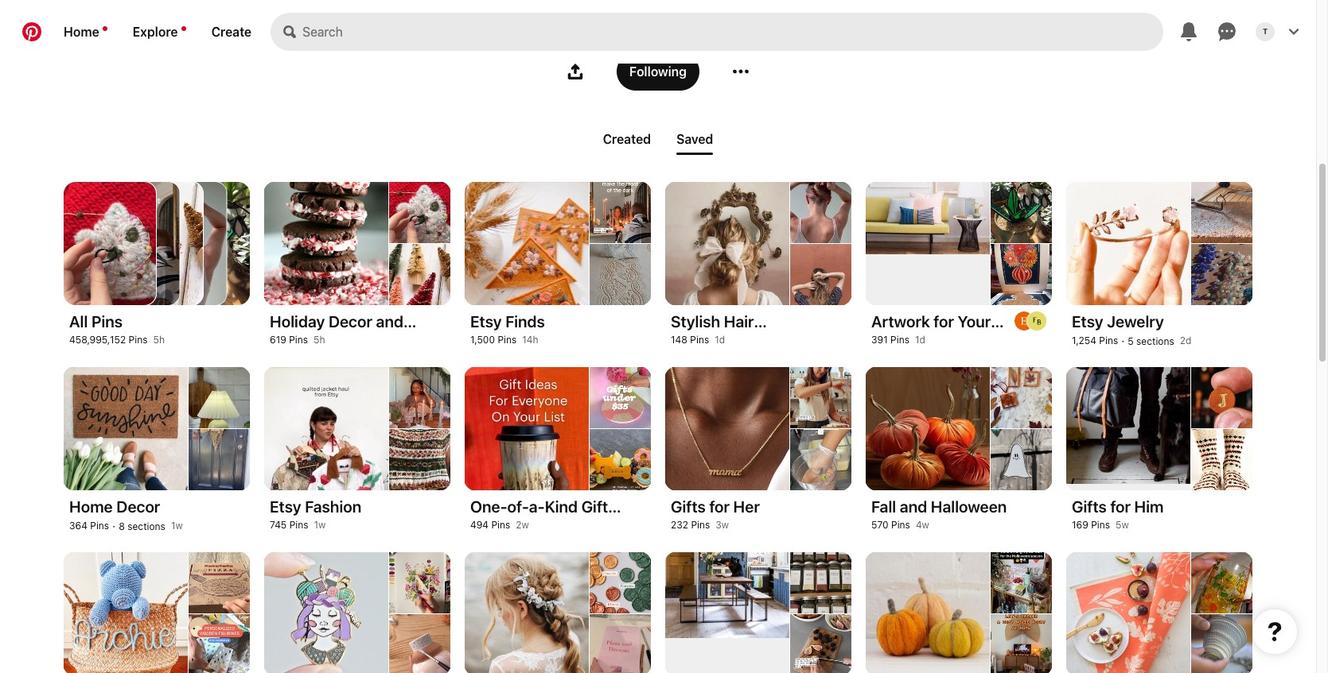 Task type: locate. For each thing, give the bounding box(es) containing it.
· left "515"
[[661, 5, 664, 19]]

following
[[629, 64, 687, 79]]

1 for from the left
[[709, 498, 730, 516]]

0 vertical spatial home decor image
[[189, 368, 250, 428]]

745
[[270, 520, 287, 532]]

5h
[[153, 334, 165, 346], [314, 334, 325, 346]]

gifts for him image
[[1191, 368, 1252, 428], [1191, 429, 1252, 491]]

pins inside home decor 364 pins · 8 sections 1w
[[90, 520, 109, 532]]

0 vertical spatial etsy weddings image
[[590, 553, 651, 614]]

etsy weddings image
[[590, 553, 651, 614], [590, 615, 651, 674]]

1 etsy kids image from the top
[[189, 553, 250, 614]]

fall and halloween image up halloween
[[991, 429, 1052, 491]]

0 vertical spatial etsy fashion image
[[389, 368, 450, 428]]

0 vertical spatial holiday decor and inspiration image
[[389, 182, 450, 243]]

· inside the 8.4m followers · 515 following
[[661, 5, 664, 19]]

1 vertical spatial one-of-a-kind gift ideas image
[[590, 429, 651, 491]]

etsy up 1,254
[[1072, 313, 1103, 331]]

0 horizontal spatial 1w
[[171, 520, 183, 532]]

following
[[692, 5, 747, 19]]

1 vertical spatial gifts for crafters and diy-ers image
[[389, 615, 450, 674]]

2 kitchen and dining rooms image from the top
[[790, 615, 851, 674]]

5h right 619
[[314, 334, 325, 346]]

for for her
[[709, 498, 730, 516]]

· inside home decor 364 pins · 8 sections 1w
[[112, 520, 116, 533]]

etsy inside etsy fashion 745 pins 1w
[[270, 498, 301, 516]]

pins right 232
[[691, 520, 710, 532]]

5h right '458,995,152'
[[153, 334, 165, 346]]

etsy jewelry image
[[1191, 182, 1252, 243], [1191, 244, 1252, 306]]

etsy inside etsy finds 1,500 pins 14h
[[470, 313, 502, 331]]

sections
[[1136, 336, 1174, 348], [127, 521, 165, 533]]

0 horizontal spatial 5h
[[153, 334, 165, 346]]

1 horizontal spatial gifts
[[1072, 498, 1107, 516]]

0 vertical spatial gifts for crafters and diy-ers image
[[389, 553, 450, 614]]

2 horizontal spatial ·
[[1121, 334, 1125, 348]]

for inside gifts for him 169 pins 5w
[[1110, 498, 1131, 516]]

halloween
[[931, 498, 1007, 516]]

for up 3w
[[709, 498, 730, 516]]

1 vertical spatial etsy jewelry image
[[1191, 244, 1252, 306]]

home left notifications image
[[64, 25, 99, 39]]

1 1d from the left
[[715, 334, 725, 346]]

halloween at home image
[[991, 553, 1052, 614], [991, 615, 1052, 674]]

1 etsy weddings image from the top
[[590, 553, 651, 614]]

· left 5
[[1121, 334, 1125, 348]]

pins up '458,995,152'
[[91, 313, 123, 331]]

for
[[709, 498, 730, 516], [1110, 498, 1131, 516]]

gifts for gifts for her
[[671, 498, 706, 516]]

0 vertical spatial one-of-a-kind gift ideas image
[[590, 368, 651, 428]]

458,995,152
[[69, 334, 126, 346]]

notifications image
[[181, 26, 186, 31]]

1 horizontal spatial sections
[[1136, 336, 1174, 348]]

1 vertical spatial etsy weddings image
[[590, 615, 651, 674]]

0 horizontal spatial sections
[[127, 521, 165, 533]]

fall and halloween 570 pins 4w
[[871, 498, 1007, 532]]

1 horizontal spatial 1w
[[314, 520, 326, 532]]

gifts inside gifts for her 232 pins 3w
[[671, 498, 706, 516]]

2 1d from the left
[[915, 334, 925, 346]]

1 vertical spatial fall and halloween image
[[991, 429, 1052, 491]]

stylish hair accessories image
[[790, 182, 851, 243], [790, 244, 851, 306]]

pins right 391
[[890, 334, 909, 346]]

494 pins 2w
[[470, 520, 529, 532]]

pins left 5
[[1099, 335, 1118, 347]]

· left 8
[[112, 520, 116, 533]]

0 horizontal spatial etsy
[[270, 498, 301, 516]]

0 vertical spatial fall and halloween image
[[991, 368, 1052, 428]]

0 vertical spatial halloween at home image
[[991, 553, 1052, 614]]

0 vertical spatial ·
[[661, 5, 664, 19]]

2w
[[516, 520, 529, 532]]

0 vertical spatial sections
[[1136, 336, 1174, 348]]

pins
[[91, 313, 123, 331], [129, 334, 148, 346], [289, 334, 308, 346], [498, 334, 517, 346], [690, 334, 709, 346], [890, 334, 909, 346], [1099, 335, 1118, 347], [289, 520, 308, 532], [491, 520, 510, 532], [691, 520, 710, 532], [891, 520, 910, 532], [1091, 520, 1110, 532], [90, 520, 109, 532]]

1 vertical spatial etsy kids image
[[189, 615, 250, 674]]

2 etsy finds image from the top
[[590, 244, 651, 306]]

for up 5w
[[1110, 498, 1131, 516]]

decor
[[116, 498, 160, 516]]

169
[[1072, 520, 1088, 532]]

1 horizontal spatial ·
[[661, 5, 664, 19]]

tara schultz image
[[1256, 22, 1275, 41]]

pins inside gifts for him 169 pins 5w
[[1091, 520, 1110, 532]]

home decor image
[[189, 368, 250, 428], [189, 429, 250, 491]]

·
[[661, 5, 664, 19], [1121, 334, 1125, 348], [112, 520, 116, 533]]

1 vertical spatial kitchen must-haves image
[[1191, 615, 1252, 674]]

gifts for crafters and diy-ers image
[[389, 553, 450, 614], [389, 615, 450, 674]]

0 vertical spatial gifts for him image
[[1191, 368, 1252, 428]]

5 allpins image from the left
[[158, 182, 250, 306]]

all pins 458,995,152 pins 5h
[[69, 313, 165, 346]]

0 horizontal spatial gifts
[[671, 498, 706, 516]]

1 vertical spatial holiday decor and inspiration image
[[389, 244, 450, 306]]

home up 364
[[69, 498, 113, 516]]

0 vertical spatial gifts for her image
[[790, 368, 851, 428]]

1w down fashion
[[314, 520, 326, 532]]

etsy jewelry 1,254 pins · 5 sections 2d
[[1072, 313, 1191, 348]]

2 horizontal spatial etsy
[[1072, 313, 1103, 331]]

finds
[[505, 313, 545, 331]]

2 vertical spatial ·
[[112, 520, 116, 533]]

1 vertical spatial artwork for your home image
[[991, 244, 1052, 306]]

494
[[470, 520, 489, 532]]

etsy up '745'
[[270, 498, 301, 516]]

sections right 5
[[1136, 336, 1174, 348]]

1 gifts for her image from the top
[[790, 368, 851, 428]]

pins right 570
[[891, 520, 910, 532]]

1 vertical spatial home decor image
[[189, 429, 250, 491]]

home inside home decor 364 pins · 8 sections 1w
[[69, 498, 113, 516]]

allpins image
[[64, 182, 156, 306], [87, 182, 179, 306], [111, 182, 203, 306], [134, 182, 226, 306], [158, 182, 250, 306]]

gifts up 232
[[671, 498, 706, 516]]

2 holiday decor and inspiration image from the top
[[389, 244, 450, 306]]

1 5h from the left
[[153, 334, 165, 346]]

1w
[[314, 520, 326, 532], [171, 520, 183, 532]]

kitchen and dining rooms image
[[790, 553, 851, 614], [790, 615, 851, 674]]

1 vertical spatial kitchen and dining rooms image
[[790, 615, 851, 674]]

515
[[667, 5, 689, 19]]

2 fall and halloween image from the top
[[991, 429, 1052, 491]]

0 vertical spatial artwork for your home image
[[991, 182, 1052, 243]]

created link
[[596, 126, 657, 153]]

etsy fashion 745 pins 1w
[[270, 498, 361, 532]]

1 one-of-a-kind gift ideas image from the top
[[590, 368, 651, 428]]

1 home decor image from the top
[[189, 368, 250, 428]]

1 vertical spatial etsy finds image
[[590, 244, 651, 306]]

3w
[[716, 520, 729, 532]]

148 pins 1d
[[671, 334, 725, 346]]

pins right 364
[[90, 520, 109, 532]]

1 gifts for crafters and diy-ers image from the top
[[389, 553, 450, 614]]

1 horizontal spatial 1d
[[915, 334, 925, 346]]

explore link
[[120, 13, 199, 51]]

for inside gifts for her 232 pins 3w
[[709, 498, 730, 516]]

1d right 148
[[715, 334, 725, 346]]

1,500
[[470, 334, 495, 346]]

followers
[[603, 5, 658, 19]]

fall and halloween image down etsy icon
[[991, 368, 1052, 428]]

1d for 148 pins 1d
[[715, 334, 725, 346]]

1 gifts from the left
[[671, 498, 706, 516]]

1,254
[[1072, 335, 1096, 347]]

1 allpins image from the left
[[64, 182, 156, 306]]

1w inside home decor 364 pins · 8 sections 1w
[[171, 520, 183, 532]]

1 vertical spatial stylish hair accessories image
[[790, 244, 851, 306]]

0 vertical spatial home
[[64, 25, 99, 39]]

sections inside etsy jewelry 1,254 pins · 5 sections 2d
[[1136, 336, 1174, 348]]

pins right '458,995,152'
[[129, 334, 148, 346]]

0 vertical spatial kitchen must-haves image
[[1191, 553, 1252, 614]]

1 gifts for him image from the top
[[1191, 368, 1252, 428]]

1 vertical spatial sections
[[127, 521, 165, 533]]

gifts
[[671, 498, 706, 516], [1072, 498, 1107, 516]]

1d right 391
[[915, 334, 925, 346]]

pins left 14h
[[498, 334, 517, 346]]

1 vertical spatial gifts for him image
[[1191, 429, 1252, 491]]

1 kitchen must-haves image from the top
[[1191, 553, 1252, 614]]

8.4m
[[569, 5, 600, 19]]

0 vertical spatial etsy jewelry image
[[1191, 182, 1252, 243]]

1d
[[715, 334, 725, 346], [915, 334, 925, 346]]

etsy inside etsy jewelry 1,254 pins · 5 sections 2d
[[1072, 313, 1103, 331]]

364
[[69, 520, 87, 532]]

2 gifts for crafters and diy-ers image from the top
[[389, 615, 450, 674]]

0 vertical spatial stylish hair accessories image
[[790, 182, 851, 243]]

0 horizontal spatial for
[[709, 498, 730, 516]]

2 for from the left
[[1110, 498, 1131, 516]]

0 vertical spatial kitchen and dining rooms image
[[790, 553, 851, 614]]

gifts up the 169
[[1072, 498, 1107, 516]]

home for home
[[64, 25, 99, 39]]

0 horizontal spatial 1d
[[715, 334, 725, 346]]

2 gifts from the left
[[1072, 498, 1107, 516]]

pins right '745'
[[289, 520, 308, 532]]

etsy for etsy fashion
[[270, 498, 301, 516]]

2 one-of-a-kind gift ideas image from the top
[[590, 429, 651, 491]]

0 horizontal spatial ·
[[112, 520, 116, 533]]

1w right 8
[[171, 520, 183, 532]]

home link
[[51, 13, 120, 51]]

2 etsy kids image from the top
[[189, 615, 250, 674]]

· inside etsy jewelry 1,254 pins · 5 sections 2d
[[1121, 334, 1125, 348]]

home
[[64, 25, 99, 39], [69, 498, 113, 516]]

artwork for your home image
[[991, 182, 1052, 243], [991, 244, 1052, 306]]

one-of-a-kind gift ideas image
[[590, 368, 651, 428], [590, 429, 651, 491]]

pins right the 169
[[1091, 520, 1110, 532]]

1 vertical spatial gifts for her image
[[790, 429, 851, 491]]

2 halloween at home image from the top
[[991, 615, 1052, 674]]

pins inside etsy finds 1,500 pins 14h
[[498, 334, 517, 346]]

kitchen must-haves image
[[1191, 553, 1252, 614], [1191, 615, 1252, 674]]

gifts inside gifts for him 169 pins 5w
[[1072, 498, 1107, 516]]

2 kitchen must-haves image from the top
[[1191, 615, 1252, 674]]

1 horizontal spatial 5h
[[314, 334, 325, 346]]

fall and halloween image
[[991, 368, 1052, 428], [991, 429, 1052, 491]]

1 horizontal spatial etsy
[[470, 313, 502, 331]]

jewelry
[[1107, 313, 1164, 331]]

0 vertical spatial etsy finds image
[[590, 182, 651, 243]]

gifts for gifts for him
[[1072, 498, 1107, 516]]

1 vertical spatial etsy fashion image
[[389, 429, 450, 491]]

etsy
[[470, 313, 502, 331], [1072, 313, 1103, 331], [270, 498, 301, 516]]

holiday decor and inspiration image
[[389, 182, 450, 243], [389, 244, 450, 306]]

sections down decor
[[127, 521, 165, 533]]

etsy kids image
[[189, 553, 250, 614], [189, 615, 250, 674]]

2 etsy fashion image from the top
[[389, 429, 450, 491]]

etsy fashion image
[[389, 368, 450, 428], [389, 429, 450, 491]]

1 vertical spatial ·
[[1121, 334, 1125, 348]]

5h inside all pins 458,995,152 pins 5h
[[153, 334, 165, 346]]

0 vertical spatial etsy kids image
[[189, 553, 250, 614]]

1 horizontal spatial for
[[1110, 498, 1131, 516]]

1 vertical spatial home
[[69, 498, 113, 516]]

1 vertical spatial halloween at home image
[[991, 615, 1052, 674]]

gifts for her image
[[790, 368, 851, 428], [790, 429, 851, 491]]

etsy up 1,500
[[470, 313, 502, 331]]

sections inside home decor 364 pins · 8 sections 1w
[[127, 521, 165, 533]]

etsy finds image
[[590, 182, 651, 243], [590, 244, 651, 306]]

8.4m followers · 515 following
[[569, 5, 747, 19]]

2 home decor image from the top
[[189, 429, 250, 491]]



Task type: describe. For each thing, give the bounding box(es) containing it.
create
[[211, 25, 252, 39]]

2 5h from the left
[[314, 334, 325, 346]]

created
[[603, 132, 651, 146]]

explore
[[133, 25, 178, 39]]

etsy finds 1,500 pins 14h
[[470, 313, 545, 346]]

sections for jewelry
[[1136, 336, 1174, 348]]

home decor 364 pins · 8 sections 1w
[[69, 498, 183, 533]]

all
[[69, 313, 88, 331]]

2 gifts for her image from the top
[[790, 429, 851, 491]]

framebridge image
[[1027, 312, 1046, 331]]

saved link
[[670, 126, 720, 155]]

1 kitchen and dining rooms image from the top
[[790, 553, 851, 614]]

391 pins 1d
[[871, 334, 925, 346]]

him
[[1134, 498, 1164, 516]]

2 etsy weddings image from the top
[[590, 615, 651, 674]]

Search text field
[[302, 13, 1163, 51]]

570
[[871, 520, 889, 532]]

following button
[[617, 53, 699, 91]]

pins inside etsy fashion 745 pins 1w
[[289, 520, 308, 532]]

2 etsy jewelry image from the top
[[1191, 244, 1252, 306]]

saved
[[676, 132, 713, 146]]

1 stylish hair accessories image from the top
[[790, 182, 851, 243]]

14h
[[522, 334, 538, 346]]

pins right 494
[[491, 520, 510, 532]]

1 etsy finds image from the top
[[590, 182, 651, 243]]

search icon image
[[283, 25, 296, 38]]

sections for decor
[[127, 521, 165, 533]]

gifts for her 232 pins 3w
[[671, 498, 760, 532]]

232
[[671, 520, 688, 532]]

2 stylish hair accessories image from the top
[[790, 244, 851, 306]]

her
[[733, 498, 760, 516]]

fashion
[[305, 498, 361, 516]]

2d
[[1180, 335, 1191, 347]]

1w inside etsy fashion 745 pins 1w
[[314, 520, 326, 532]]

619
[[270, 334, 286, 346]]

2 allpins image from the left
[[87, 182, 179, 306]]

pins right 619
[[289, 334, 308, 346]]

4w
[[916, 520, 929, 532]]

for for him
[[1110, 498, 1131, 516]]

1 etsy fashion image from the top
[[389, 368, 450, 428]]

391
[[871, 334, 888, 346]]

etsy for etsy jewelry
[[1072, 313, 1103, 331]]

· for home decor
[[112, 520, 116, 533]]

1 fall and halloween image from the top
[[991, 368, 1052, 428]]

3 allpins image from the left
[[111, 182, 203, 306]]

1 artwork for your home image from the top
[[991, 182, 1052, 243]]

5w
[[1116, 520, 1129, 532]]

148
[[671, 334, 687, 346]]

pins inside gifts for her 232 pins 3w
[[691, 520, 710, 532]]

1 holiday decor and inspiration image from the top
[[389, 182, 450, 243]]

2 artwork for your home image from the top
[[991, 244, 1052, 306]]

etsy image
[[1015, 312, 1034, 331]]

pins inside etsy jewelry 1,254 pins · 5 sections 2d
[[1099, 335, 1118, 347]]

etsy for etsy finds
[[470, 313, 502, 331]]

home for home decor 364 pins · 8 sections 1w
[[69, 498, 113, 516]]

619 pins 5h
[[270, 334, 325, 346]]

pins right 148
[[690, 334, 709, 346]]

4 allpins image from the left
[[134, 182, 226, 306]]

1 etsy jewelry image from the top
[[1191, 182, 1252, 243]]

5
[[1128, 336, 1134, 348]]

1 halloween at home image from the top
[[991, 553, 1052, 614]]

gifts for him 169 pins 5w
[[1072, 498, 1164, 532]]

and
[[900, 498, 927, 516]]

· for etsy jewelry
[[1121, 334, 1125, 348]]

1d for 391 pins 1d
[[915, 334, 925, 346]]

fall
[[871, 498, 896, 516]]

create link
[[199, 13, 264, 51]]

pins inside 'fall and halloween 570 pins 4w'
[[891, 520, 910, 532]]

notifications image
[[102, 26, 107, 31]]

2 gifts for him image from the top
[[1191, 429, 1252, 491]]

8
[[119, 521, 125, 533]]



Task type: vqa. For each thing, say whether or not it's contained in the screenshot.
in
no



